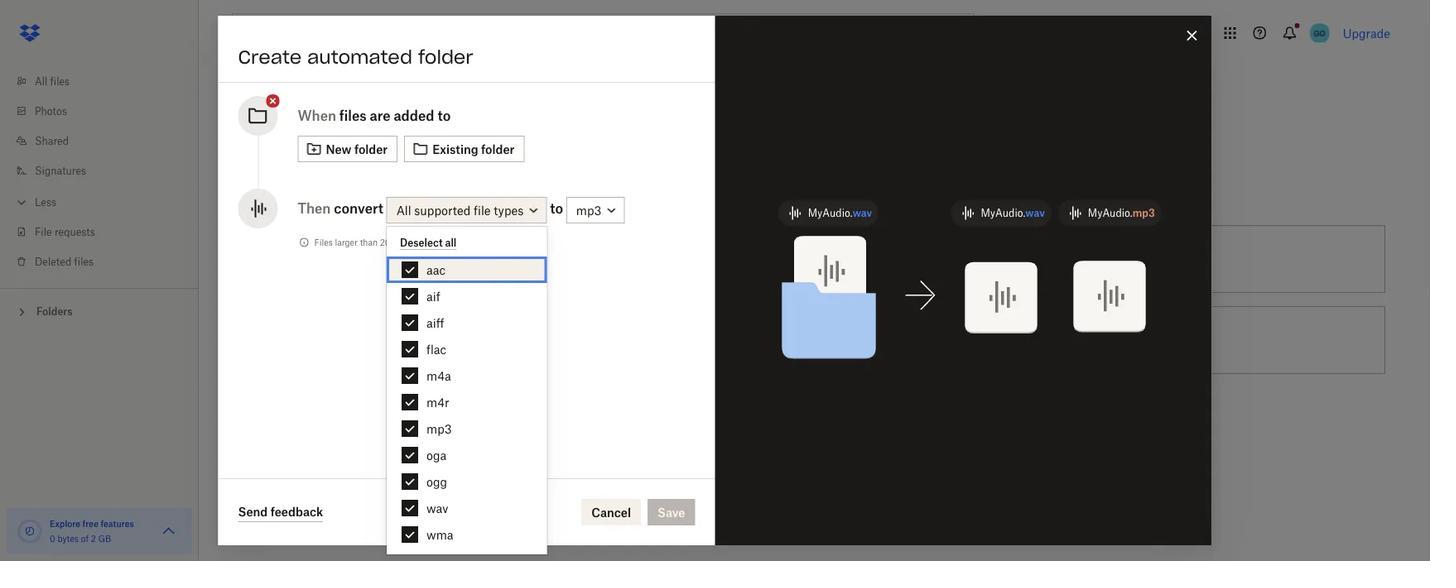 Task type: locate. For each thing, give the bounding box(es) containing it.
file for choose a file format to convert videos to
[[742, 333, 759, 347]]

choose
[[299, 252, 340, 266], [299, 333, 340, 347], [688, 333, 729, 347], [299, 415, 340, 429]]

an for add
[[263, 186, 280, 203]]

file down that
[[742, 333, 759, 347]]

automations
[[232, 80, 352, 103]]

2 myaudio. from the left
[[981, 207, 1026, 220]]

wav checkbox item
[[387, 495, 547, 522]]

add an automation main content
[[225, 119, 1431, 562]]

1 horizontal spatial an
[[344, 333, 357, 347]]

1 myaudio. from the left
[[808, 207, 853, 220]]

features
[[101, 519, 134, 529]]

set
[[688, 252, 707, 266]]

0 horizontal spatial all
[[35, 75, 47, 87]]

flac checkbox item
[[387, 336, 547, 363]]

types
[[494, 203, 524, 217]]

file
[[474, 203, 491, 217], [742, 333, 759, 347], [353, 415, 370, 429]]

a for set a rule that renames files
[[710, 252, 716, 266]]

3 myaudio. from the left
[[1088, 207, 1133, 220]]

list
[[0, 56, 199, 288]]

format for audio
[[373, 415, 410, 429]]

2
[[91, 534, 96, 544]]

1 horizontal spatial myaudio. wav
[[981, 207, 1045, 220]]

deleted files link
[[13, 247, 199, 277]]

a
[[344, 252, 350, 266], [710, 252, 716, 266], [733, 333, 739, 347], [344, 415, 350, 429]]

mp3
[[1133, 207, 1155, 220], [427, 422, 452, 436]]

2 vertical spatial file
[[353, 415, 370, 429]]

all for all supported file types
[[397, 203, 411, 217]]

all up photos at the top
[[35, 75, 47, 87]]

1 vertical spatial file
[[742, 333, 759, 347]]

0 horizontal spatial file
[[353, 415, 370, 429]]

all up files larger than 2048mb will not be converted
[[397, 203, 411, 217]]

2 horizontal spatial myaudio.
[[1088, 207, 1133, 220]]

an left image
[[344, 333, 357, 347]]

1 horizontal spatial myaudio.
[[981, 207, 1026, 220]]

file inside choose a file format to convert videos to button
[[742, 333, 759, 347]]

added
[[394, 108, 434, 124]]

choose a file format to convert videos to button
[[614, 300, 1003, 381]]

format
[[397, 333, 434, 347], [762, 333, 799, 347], [373, 415, 410, 429]]

flac
[[427, 343, 447, 357]]

1 horizontal spatial mp3
[[1133, 207, 1155, 220]]

2 horizontal spatial file
[[742, 333, 759, 347]]

choose for choose a file format to convert audio files to
[[299, 415, 340, 429]]

an right the add
[[263, 186, 280, 203]]

0 horizontal spatial an
[[263, 186, 280, 203]]

requests
[[55, 226, 95, 238]]

convert up the 'm4a' "checkbox item"
[[451, 333, 492, 347]]

deleted
[[35, 256, 71, 268]]

all
[[35, 75, 47, 87], [397, 203, 411, 217]]

files right deleted
[[74, 256, 94, 268]]

convert
[[334, 200, 383, 217], [451, 333, 492, 347], [816, 333, 857, 347], [427, 415, 468, 429]]

file requests link
[[13, 217, 199, 247]]

mp3 up convert files to pdfs
[[1133, 207, 1155, 220]]

choose for choose a category to sort files by
[[299, 252, 340, 266]]

0 vertical spatial file
[[474, 203, 491, 217]]

wav
[[853, 207, 872, 220], [1026, 207, 1045, 220], [427, 502, 448, 516]]

an
[[263, 186, 280, 203], [344, 333, 357, 347]]

deselect
[[400, 237, 443, 249]]

choose a file format to convert audio files to
[[299, 415, 541, 429]]

set a rule that renames files
[[688, 252, 842, 266]]

convert down m4r
[[427, 415, 468, 429]]

not
[[433, 237, 446, 248]]

file left 'types'
[[474, 203, 491, 217]]

m4r
[[427, 396, 449, 410]]

mp3 down m4r
[[427, 422, 452, 436]]

create automated folder dialog
[[218, 16, 1212, 546]]

1 horizontal spatial file
[[474, 203, 491, 217]]

unzip
[[1077, 333, 1109, 347]]

choose a category to sort files by button
[[225, 219, 614, 300]]

2048mb
[[380, 237, 415, 248]]

automation
[[285, 186, 364, 203]]

then
[[298, 200, 331, 217]]

file inside all supported file types dropdown button
[[474, 203, 491, 217]]

1 vertical spatial an
[[344, 333, 357, 347]]

0 vertical spatial mp3
[[1133, 207, 1155, 220]]

unzip files
[[1077, 333, 1135, 347]]

0 horizontal spatial mp3
[[427, 422, 452, 436]]

to
[[438, 108, 451, 124], [550, 200, 563, 217], [404, 252, 415, 266], [1150, 252, 1161, 266], [437, 333, 448, 347], [521, 333, 532, 347], [802, 333, 813, 347], [898, 333, 909, 347], [413, 415, 424, 429], [531, 415, 541, 429]]

myaudio.
[[808, 207, 853, 220], [981, 207, 1026, 220], [1088, 207, 1133, 220]]

pdfs
[[1164, 252, 1193, 266]]

automated
[[307, 46, 412, 69]]

1 vertical spatial mp3
[[427, 422, 452, 436]]

0 horizontal spatial wav
[[427, 502, 448, 516]]

all inside dropdown button
[[397, 203, 411, 217]]

dropbox image
[[13, 17, 46, 50]]

file inside choose a file format to convert audio files to button
[[353, 415, 370, 429]]

upgrade link
[[1343, 26, 1391, 40]]

2 myaudio. wav from the left
[[981, 207, 1045, 220]]

files right unzip
[[1112, 333, 1135, 347]]

a for choose a file format to convert videos to
[[733, 333, 739, 347]]

all inside list
[[35, 75, 47, 87]]

all for all files
[[35, 75, 47, 87]]

an inside button
[[344, 333, 357, 347]]

a for choose a category to sort files by
[[344, 252, 350, 266]]

quota usage element
[[17, 519, 43, 545]]

explore
[[50, 519, 81, 529]]

0 horizontal spatial myaudio. wav
[[808, 207, 872, 220]]

files left are
[[339, 108, 367, 124]]

0 vertical spatial an
[[263, 186, 280, 203]]

convert left videos
[[816, 333, 857, 347]]

files down all
[[442, 252, 465, 266]]

shared link
[[13, 126, 199, 156]]

when
[[298, 108, 336, 124]]

1 horizontal spatial all
[[397, 203, 411, 217]]

set a rule that renames files button
[[614, 219, 1003, 300]]

oga checkbox item
[[387, 442, 547, 469]]

m4a
[[427, 369, 451, 383]]

files
[[50, 75, 70, 87], [339, 108, 367, 124], [442, 252, 465, 266], [819, 252, 842, 266], [1124, 252, 1146, 266], [74, 256, 94, 268], [495, 333, 518, 347], [1112, 333, 1135, 347], [505, 415, 527, 429]]

2 horizontal spatial wav
[[1026, 207, 1045, 220]]

1 myaudio. wav from the left
[[808, 207, 872, 220]]

are
[[370, 108, 391, 124]]

create
[[238, 46, 302, 69]]

convert up than
[[334, 200, 383, 217]]

convert for choose a file format to convert videos to
[[816, 333, 857, 347]]

less image
[[13, 194, 30, 211]]

0 vertical spatial all
[[35, 75, 47, 87]]

1 horizontal spatial wav
[[853, 207, 872, 220]]

1 vertical spatial all
[[397, 203, 411, 217]]

audio
[[471, 415, 501, 429]]

myaudio. wav
[[808, 207, 872, 220], [981, 207, 1045, 220]]

0 horizontal spatial myaudio.
[[808, 207, 853, 220]]

file down image
[[353, 415, 370, 429]]

supported
[[414, 203, 471, 217]]

convert files to pdfs button
[[1003, 219, 1392, 300]]



Task type: vqa. For each thing, say whether or not it's contained in the screenshot.
middle 'convert'
no



Task type: describe. For each thing, give the bounding box(es) containing it.
choose a category to sort files by
[[299, 252, 481, 266]]

myaudio. mp3
[[1088, 207, 1155, 220]]

deselect all
[[400, 237, 457, 249]]

folders button
[[0, 299, 199, 323]]

m4a checkbox item
[[387, 363, 547, 389]]

files
[[314, 237, 333, 248]]

create automated folder
[[238, 46, 474, 69]]

all files link
[[13, 66, 199, 96]]

aiff
[[427, 316, 444, 330]]

all supported file types
[[397, 203, 524, 217]]

wav inside checkbox item
[[427, 502, 448, 516]]

files larger than 2048mb will not be converted
[[314, 237, 499, 248]]

files inside create automated folder "dialog"
[[339, 108, 367, 124]]

mp3 inside checkbox item
[[427, 422, 452, 436]]

files up the 'm4a' "checkbox item"
[[495, 333, 518, 347]]

choose for choose an image format to convert files to
[[299, 333, 340, 347]]

file
[[35, 226, 52, 238]]

larger
[[335, 237, 358, 248]]

convert for choose an image format to convert files to
[[451, 333, 492, 347]]

photos
[[35, 105, 67, 117]]

gb
[[98, 534, 111, 544]]

choose a file format to convert audio files to button
[[225, 381, 614, 462]]

deselect all button
[[400, 237, 457, 250]]

bytes
[[57, 534, 79, 544]]

signatures link
[[13, 156, 199, 186]]

signatures
[[35, 164, 86, 177]]

choose for choose a file format to convert videos to
[[688, 333, 729, 347]]

m4r checkbox item
[[387, 389, 547, 416]]

that
[[744, 252, 766, 266]]

oga
[[427, 449, 447, 463]]

renames
[[769, 252, 816, 266]]

all
[[445, 237, 457, 249]]

0
[[50, 534, 55, 544]]

convert files to pdfs
[[1077, 252, 1193, 266]]

choose an image format to convert files to
[[299, 333, 532, 347]]

add an automation
[[232, 186, 364, 203]]

an for choose
[[344, 333, 357, 347]]

ogg
[[427, 475, 447, 489]]

converted
[[460, 237, 499, 248]]

convert for choose a file format to convert audio files to
[[427, 415, 468, 429]]

a for choose a file format to convert audio files to
[[344, 415, 350, 429]]

than
[[360, 237, 378, 248]]

convert inside create automated folder "dialog"
[[334, 200, 383, 217]]

convert
[[1077, 252, 1121, 266]]

folder
[[418, 46, 474, 69]]

sort
[[418, 252, 439, 266]]

aiff checkbox item
[[387, 310, 547, 336]]

upgrade
[[1343, 26, 1391, 40]]

add
[[232, 186, 259, 203]]

choose an image format to convert files to button
[[225, 300, 614, 381]]

photos link
[[13, 96, 199, 126]]

choose a file format to convert videos to
[[688, 333, 909, 347]]

all files
[[35, 75, 70, 87]]

be
[[448, 237, 458, 248]]

all supported file types button
[[387, 197, 547, 223]]

image
[[360, 333, 394, 347]]

wma checkbox item
[[387, 522, 547, 548]]

by
[[468, 252, 481, 266]]

aif checkbox item
[[387, 283, 547, 310]]

category
[[353, 252, 401, 266]]

ogg checkbox item
[[387, 469, 547, 495]]

of
[[81, 534, 89, 544]]

videos
[[860, 333, 895, 347]]

file requests
[[35, 226, 95, 238]]

list containing all files
[[0, 56, 199, 288]]

files right audio at the left bottom
[[505, 415, 527, 429]]

file for all supported file types
[[474, 203, 491, 217]]

file for choose a file format to convert audio files to
[[353, 415, 370, 429]]

aac checkbox item
[[387, 257, 547, 283]]

files are added to
[[339, 108, 451, 124]]

unzip files button
[[1003, 300, 1392, 381]]

mp3 inside create automated folder "dialog"
[[1133, 207, 1155, 220]]

less
[[35, 196, 56, 208]]

mp3 checkbox item
[[387, 416, 547, 442]]

rule
[[720, 252, 741, 266]]

format for videos
[[762, 333, 799, 347]]

wma
[[427, 528, 454, 542]]

files right renames
[[819, 252, 842, 266]]

folders
[[36, 306, 73, 318]]

shared
[[35, 135, 69, 147]]

files right convert
[[1124, 252, 1146, 266]]

free
[[83, 519, 99, 529]]

files up photos at the top
[[50, 75, 70, 87]]

explore free features 0 bytes of 2 gb
[[50, 519, 134, 544]]

aac
[[427, 263, 446, 277]]

will
[[417, 237, 431, 248]]

aif
[[427, 290, 440, 304]]

deleted files
[[35, 256, 94, 268]]

format for files
[[397, 333, 434, 347]]



